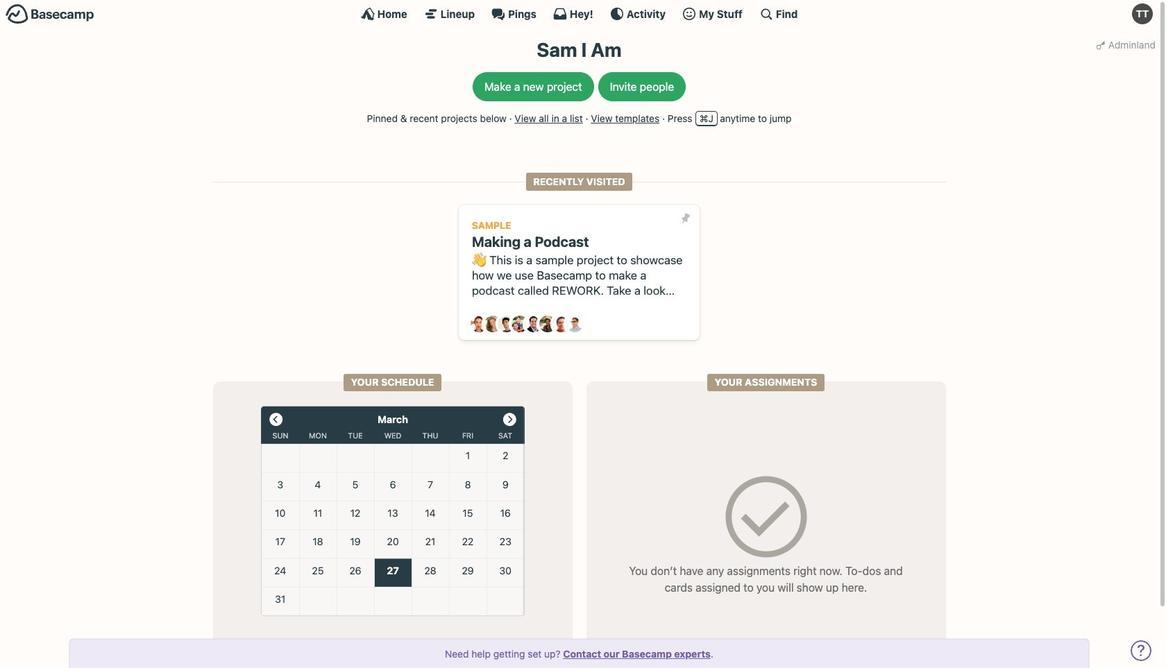 Task type: locate. For each thing, give the bounding box(es) containing it.
jennifer young image
[[512, 316, 529, 333]]

switch accounts image
[[6, 3, 94, 25]]

main element
[[0, 0, 1159, 27]]

victor cooper image
[[567, 316, 583, 333]]

nicole katz image
[[539, 316, 556, 333]]

annie bryan image
[[471, 316, 487, 333]]



Task type: vqa. For each thing, say whether or not it's contained in the screenshot.
switch accounts image
yes



Task type: describe. For each thing, give the bounding box(es) containing it.
cheryl walters image
[[484, 316, 501, 333]]

jared davis image
[[498, 316, 515, 333]]

keyboard shortcut: ⌘ + / image
[[759, 7, 773, 21]]

steve marsh image
[[553, 316, 570, 333]]

josh fiske image
[[526, 316, 542, 333]]

terry turtle image
[[1132, 3, 1153, 24]]



